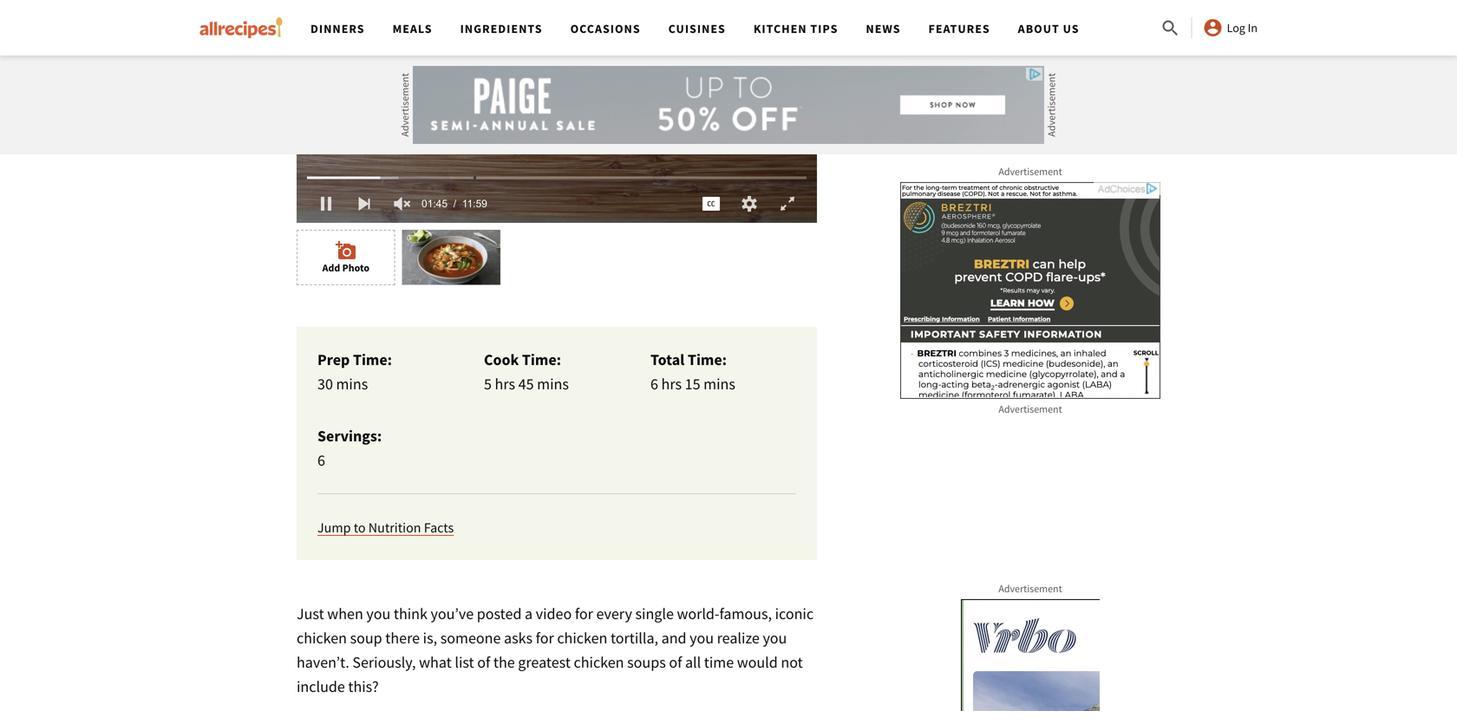 Task type: vqa. For each thing, say whether or not it's contained in the screenshot.
Harris Teeter Logo
no



Task type: locate. For each thing, give the bounding box(es) containing it.
0 horizontal spatial mins
[[336, 374, 368, 394]]

1 vertical spatial 6
[[317, 450, 325, 470]]

nutrition
[[368, 519, 421, 536]]

for up greatest
[[536, 628, 554, 648]]

about us
[[1018, 21, 1079, 36]]

chicken down tortilla,
[[574, 653, 624, 672]]

total time: 6 hrs 15 mins
[[651, 350, 735, 394]]

6 down total
[[651, 374, 658, 394]]

2 horizontal spatial time:
[[688, 350, 727, 369]]

you down world-
[[690, 628, 714, 648]]

this?
[[348, 677, 379, 696]]

1 hrs from the left
[[495, 374, 515, 394]]

hrs left 15
[[661, 374, 682, 394]]

navigation containing dinners
[[297, 0, 1160, 56]]

asks
[[504, 628, 533, 648]]

facts
[[424, 519, 454, 536]]

iconic
[[775, 604, 814, 624]]

greatest
[[518, 653, 571, 672]]

chicken
[[297, 628, 347, 648], [557, 628, 607, 648], [574, 653, 624, 672]]

1 horizontal spatial 6
[[651, 374, 658, 394]]

log in link
[[1203, 17, 1258, 38]]

time
[[704, 653, 734, 672]]

servings:
[[317, 426, 382, 446]]

3 time: from the left
[[688, 350, 727, 369]]

1 horizontal spatial you
[[690, 628, 714, 648]]

of
[[477, 653, 490, 672], [669, 653, 682, 672]]

just
[[297, 604, 324, 624]]

mins
[[336, 374, 368, 394], [537, 374, 569, 394], [704, 374, 735, 394]]

6 down servings:
[[317, 450, 325, 470]]

chicken down video
[[557, 628, 607, 648]]

cuisines
[[668, 21, 726, 36]]

0 horizontal spatial of
[[477, 653, 490, 672]]

1 horizontal spatial of
[[669, 653, 682, 672]]

list
[[455, 653, 474, 672]]

you've
[[431, 604, 474, 624]]

for left the every
[[575, 604, 593, 624]]

mins right 30
[[336, 374, 368, 394]]

you
[[366, 604, 391, 624], [690, 628, 714, 648], [763, 628, 787, 648]]

time: right 'prep'
[[353, 350, 392, 369]]

1 mins from the left
[[336, 374, 368, 394]]

1 vertical spatial advertisement region
[[900, 182, 1161, 399]]

us
[[1063, 21, 1079, 36]]

hrs
[[495, 374, 515, 394], [661, 374, 682, 394]]

time: up 15
[[688, 350, 727, 369]]

jump
[[317, 519, 351, 536]]

mins right 45
[[537, 374, 569, 394]]

1 horizontal spatial for
[[575, 604, 593, 624]]

account image
[[1203, 17, 1223, 38]]

features link
[[929, 21, 990, 36]]

occasions link
[[570, 21, 641, 36]]

6
[[651, 374, 658, 394], [317, 450, 325, 470]]

hrs right 5
[[495, 374, 515, 394]]

2 mins from the left
[[537, 374, 569, 394]]

2 horizontal spatial mins
[[704, 374, 735, 394]]

ingredients link
[[460, 21, 543, 36]]

would
[[737, 653, 778, 672]]

30
[[317, 374, 333, 394]]

video
[[536, 604, 572, 624]]

mins inside cook time: 5 hrs 45 mins
[[537, 374, 569, 394]]

45
[[518, 374, 534, 394]]

time: up 45
[[522, 350, 561, 369]]

advertisement region
[[413, 66, 1044, 144], [900, 182, 1161, 399], [961, 599, 1100, 711]]

1 horizontal spatial time:
[[522, 350, 561, 369]]

posted
[[477, 604, 522, 624]]

time: for cook time:
[[522, 350, 561, 369]]

time:
[[353, 350, 392, 369], [522, 350, 561, 369], [688, 350, 727, 369]]

about
[[1018, 21, 1060, 36]]

prep
[[317, 350, 350, 369]]

all
[[685, 653, 701, 672]]

jump to nutrition facts
[[317, 519, 454, 536]]

of right list
[[477, 653, 490, 672]]

there
[[385, 628, 420, 648]]

you up "soup"
[[366, 604, 391, 624]]

2 time: from the left
[[522, 350, 561, 369]]

time: inside total time: 6 hrs 15 mins
[[688, 350, 727, 369]]

1 vertical spatial for
[[536, 628, 554, 648]]

1 horizontal spatial mins
[[537, 374, 569, 394]]

0 horizontal spatial hrs
[[495, 374, 515, 394]]

cuisines link
[[668, 21, 726, 36]]

0 horizontal spatial 6
[[317, 450, 325, 470]]

total
[[651, 350, 685, 369]]

occasions
[[570, 21, 641, 36]]

to
[[354, 519, 366, 536]]

log
[[1227, 20, 1245, 36]]

mins inside prep time: 30 mins
[[336, 374, 368, 394]]

11:59 timer
[[448, 185, 487, 223]]

15
[[685, 374, 700, 394]]

of left "all"
[[669, 653, 682, 672]]

mins right 15
[[704, 374, 735, 394]]

for
[[575, 604, 593, 624], [536, 628, 554, 648]]

you up 'not'
[[763, 628, 787, 648]]

features
[[929, 21, 990, 36]]

time: for prep time:
[[353, 350, 392, 369]]

mins inside total time: 6 hrs 15 mins
[[704, 374, 735, 394]]

meals link
[[393, 21, 432, 36]]

time: inside prep time: 30 mins
[[353, 350, 392, 369]]

3 mins from the left
[[704, 374, 735, 394]]

0 horizontal spatial time:
[[353, 350, 392, 369]]

soups
[[627, 653, 666, 672]]

hrs inside cook time: 5 hrs 45 mins
[[495, 374, 515, 394]]

video player application
[[297, 0, 817, 248]]

navigation
[[297, 0, 1160, 56]]

log in
[[1227, 20, 1258, 36]]

what
[[419, 653, 452, 672]]

hrs for 6
[[661, 374, 682, 394]]

2 hrs from the left
[[661, 374, 682, 394]]

0 vertical spatial advertisement region
[[413, 66, 1044, 144]]

time: inside cook time: 5 hrs 45 mins
[[522, 350, 561, 369]]

include
[[297, 677, 345, 696]]

hrs inside total time: 6 hrs 15 mins
[[661, 374, 682, 394]]

5
[[484, 374, 492, 394]]

time: for total time:
[[688, 350, 727, 369]]

about us link
[[1018, 21, 1079, 36]]

0 vertical spatial 6
[[651, 374, 658, 394]]

1 time: from the left
[[353, 350, 392, 369]]

1 horizontal spatial hrs
[[661, 374, 682, 394]]



Task type: describe. For each thing, give the bounding box(es) containing it.
mins for 5 hrs 45 mins
[[537, 374, 569, 394]]

01:45 timer
[[422, 185, 448, 223]]

0 horizontal spatial for
[[536, 628, 554, 648]]

add photo
[[322, 261, 369, 274]]

not
[[781, 653, 803, 672]]

prep time: 30 mins
[[317, 350, 392, 394]]

0 horizontal spatial you
[[366, 604, 391, 624]]

tortilla,
[[611, 628, 658, 648]]

haven't.
[[297, 653, 349, 672]]

0 vertical spatial for
[[575, 604, 593, 624]]

think
[[394, 604, 428, 624]]

cook
[[484, 350, 519, 369]]

and
[[661, 628, 687, 648]]

11:59
[[462, 198, 487, 209]]

2 of from the left
[[669, 653, 682, 672]]

01:45
[[422, 198, 448, 209]]

servings: 6
[[317, 426, 382, 470]]

dinners link
[[311, 21, 365, 36]]

6 inside total time: 6 hrs 15 mins
[[651, 374, 658, 394]]

famous,
[[719, 604, 772, 624]]

news
[[866, 21, 901, 36]]

meals
[[393, 21, 432, 36]]

chicken up haven't.
[[297, 628, 347, 648]]

dinners
[[311, 21, 365, 36]]

add photo button
[[297, 230, 395, 285]]

add
[[322, 261, 340, 274]]

2 horizontal spatial you
[[763, 628, 787, 648]]

every
[[596, 604, 632, 624]]

the
[[493, 653, 515, 672]]

ingredients
[[460, 21, 543, 36]]

search image
[[1160, 18, 1181, 39]]

soup
[[350, 628, 382, 648]]

when
[[327, 604, 363, 624]]

just when you think you've posted a video for every single world-famous, iconic chicken soup there is, someone asks for chicken tortilla, and you realize you haven't. seriously, what list of the greatest chicken soups of all time would not include this?
[[297, 604, 814, 696]]

someone
[[440, 628, 501, 648]]

1 of from the left
[[477, 653, 490, 672]]

world-
[[677, 604, 719, 624]]

a
[[525, 604, 533, 624]]

tips
[[810, 21, 838, 36]]

6 inside servings: 6
[[317, 450, 325, 470]]

mins for 6 hrs 15 mins
[[704, 374, 735, 394]]

cook time: 5 hrs 45 mins
[[484, 350, 569, 394]]

photo
[[342, 261, 369, 274]]

hrs for 5
[[495, 374, 515, 394]]

home image
[[199, 17, 283, 38]]

add photo image
[[335, 240, 356, 261]]

news link
[[866, 21, 901, 36]]

2 vertical spatial advertisement region
[[961, 599, 1100, 711]]

in
[[1248, 20, 1258, 36]]

kitchen tips
[[754, 21, 838, 36]]

single
[[635, 604, 674, 624]]

kitchen
[[754, 21, 807, 36]]

is,
[[423, 628, 437, 648]]

kitchen tips link
[[754, 21, 838, 36]]

unmute button group
[[383, 185, 422, 223]]

realize
[[717, 628, 760, 648]]

seriously,
[[352, 653, 416, 672]]



